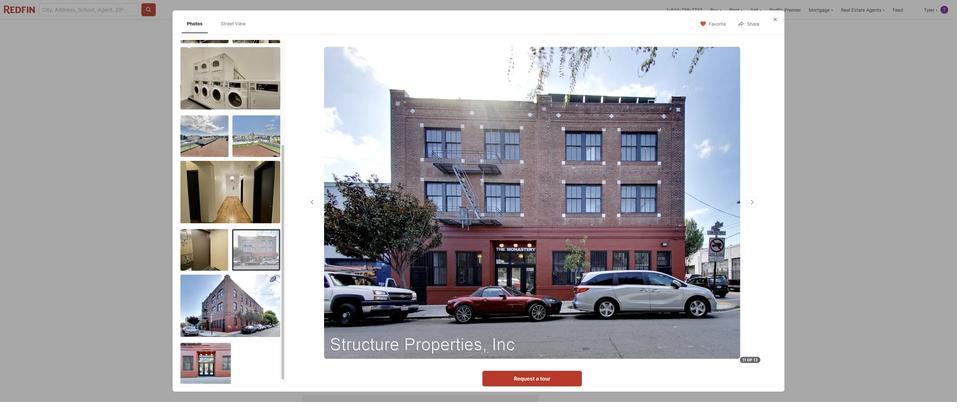 Task type: locate. For each thing, give the bounding box(es) containing it.
0 horizontal spatial 15th
[[315, 216, 325, 222]]

0 horizontal spatial st
[[327, 216, 332, 222]]

view inside tab
[[235, 21, 246, 26]]

1 vertical spatial 1731
[[584, 227, 599, 235]]

4 tab from the left
[[442, 21, 483, 37]]

street view for topmost the street view "button"
[[322, 193, 348, 198]]

2 , from the left
[[369, 216, 371, 222]]

street view button up san
[[307, 189, 353, 202]]

1731
[[302, 216, 313, 222], [584, 227, 599, 235]]

of left use
[[496, 388, 499, 391]]

3 tab from the left
[[398, 21, 442, 37]]

1 , from the left
[[332, 216, 333, 222]]

1 vertical spatial 13
[[754, 358, 758, 363]]

1 horizontal spatial street
[[322, 193, 335, 198]]

0 vertical spatial request
[[582, 248, 603, 254]]

1 vertical spatial tour
[[540, 376, 551, 382]]

13 inside request a tour dialog
[[754, 358, 758, 363]]

1 vertical spatial request a tour button
[[483, 371, 582, 387]]

1 horizontal spatial 13
[[754, 358, 758, 363]]

request a tour button inside dialog
[[483, 371, 582, 387]]

request a tour
[[582, 248, 618, 254], [514, 376, 551, 382]]

0 horizontal spatial 13
[[618, 193, 624, 198]]

1 vertical spatial map
[[458, 388, 464, 391]]

request a tour up "send a message" button on the right of page
[[582, 248, 618, 254]]

13 photos button
[[604, 189, 646, 202]]

759-
[[682, 7, 692, 13]]

0 horizontal spatial map
[[311, 297, 322, 303]]

request up map
[[514, 376, 535, 382]]

share button
[[733, 17, 765, 30]]

0 horizontal spatial view
[[235, 21, 246, 26]]

st
[[327, 216, 332, 222], [616, 227, 622, 235]]

0 vertical spatial view
[[235, 21, 246, 26]]

a right send
[[594, 269, 597, 275]]

1 horizontal spatial view
[[336, 193, 348, 198]]

13 right 11
[[754, 358, 758, 363]]

view
[[235, 21, 246, 26], [336, 193, 348, 198], [485, 296, 493, 301]]

map left data on the bottom
[[458, 388, 464, 391]]

street view button left directions button
[[465, 294, 495, 303]]

request
[[582, 248, 603, 254], [514, 376, 535, 382]]

contact 1731 15th st
[[557, 227, 622, 235]]

request a tour inside dialog
[[514, 376, 551, 382]]

street inside street view tab
[[221, 21, 234, 26]]

1 horizontal spatial street view
[[322, 193, 348, 198]]

1
[[385, 228, 389, 237]]

2 vertical spatial street view
[[473, 296, 493, 301]]

request a tour button
[[557, 243, 643, 259], [483, 371, 582, 387]]

of right 11
[[748, 358, 753, 363]]

tab
[[302, 21, 354, 37], [354, 21, 398, 37], [398, 21, 442, 37], [442, 21, 483, 37]]

, left ca
[[369, 216, 371, 222]]

of for 13
[[748, 358, 753, 363]]

street view for the street view "button" to the bottom
[[473, 296, 493, 301]]

street view button
[[307, 189, 353, 202], [465, 294, 495, 303]]

1 horizontal spatial street view button
[[465, 294, 495, 303]]

report
[[509, 388, 519, 391]]

street view
[[221, 21, 246, 26], [322, 193, 348, 198], [473, 296, 493, 301]]

1-
[[667, 7, 671, 13]]

$1,350 /mo
[[302, 228, 342, 237]]

premier
[[785, 7, 802, 13]]

tour
[[608, 248, 618, 254], [540, 376, 551, 382]]

1 horizontal spatial tour
[[608, 248, 618, 254]]

0 vertical spatial map
[[311, 297, 322, 303]]

photos
[[625, 193, 640, 198]]

0 horizontal spatial request a tour
[[514, 376, 551, 382]]

0 beds
[[357, 228, 370, 245]]

0 vertical spatial 15th
[[315, 216, 325, 222]]

$1,350
[[302, 228, 327, 237]]

1 vertical spatial st
[[616, 227, 622, 235]]

/mo
[[327, 228, 342, 237]]

2 horizontal spatial street
[[473, 296, 484, 301]]

a up error
[[536, 376, 539, 382]]

13
[[618, 193, 624, 198], [754, 358, 758, 363]]

a up message at bottom
[[604, 248, 607, 254]]

2 vertical spatial view
[[485, 296, 493, 301]]

0 vertical spatial street view
[[221, 21, 246, 26]]

0 vertical spatial street
[[221, 21, 234, 26]]

map
[[311, 297, 322, 303], [458, 388, 464, 391]]

13 left the photos at the top right of page
[[618, 193, 624, 198]]

tour inside dialog
[[540, 376, 551, 382]]

13 inside button
[[618, 193, 624, 198]]

tab list
[[181, 14, 258, 33], [302, 20, 488, 37]]

send
[[580, 269, 593, 275]]

1 vertical spatial 15th
[[600, 227, 614, 235]]

2 vertical spatial street
[[473, 296, 484, 301]]

160
[[415, 228, 429, 237]]

1 horizontal spatial map
[[458, 388, 464, 391]]

street for topmost the street view "button"
[[322, 193, 335, 198]]

a for request a tour button within dialog
[[536, 376, 539, 382]]

2 horizontal spatial view
[[485, 296, 493, 301]]

message
[[598, 269, 621, 275]]

send a message
[[580, 269, 621, 275]]

0 vertical spatial st
[[327, 216, 332, 222]]

1 vertical spatial street
[[322, 193, 335, 198]]

photos tab
[[182, 16, 208, 32]]

160 sq ft
[[415, 228, 429, 245]]

0 vertical spatial 13
[[618, 193, 624, 198]]

request a tour up error
[[514, 376, 551, 382]]

1 horizontal spatial request a tour
[[582, 248, 618, 254]]

contact
[[557, 227, 583, 235]]

15th
[[315, 216, 325, 222], [600, 227, 614, 235]]

map region
[[290, 256, 540, 402]]

map data ©2023
[[458, 388, 482, 391]]

0 horizontal spatial request
[[514, 376, 535, 382]]

redfin premier button
[[766, 0, 805, 20]]

2 tab from the left
[[354, 21, 398, 37]]

submit search image
[[145, 7, 152, 13]]

of
[[748, 358, 753, 363], [496, 388, 499, 391]]

0 horizontal spatial street view button
[[307, 189, 353, 202]]

0 vertical spatial 1731
[[302, 216, 313, 222]]

error
[[530, 388, 537, 391]]

1 horizontal spatial of
[[748, 358, 753, 363]]

0 horizontal spatial tour
[[540, 376, 551, 382]]

menu bar containing map
[[305, 293, 360, 306]]

share
[[748, 21, 760, 27]]

1 vertical spatial of
[[496, 388, 499, 391]]

street
[[221, 21, 234, 26], [322, 193, 335, 198], [473, 296, 484, 301]]

request down contact 1731 15th st
[[582, 248, 603, 254]]

0 horizontal spatial ,
[[332, 216, 333, 222]]

map for map
[[311, 297, 322, 303]]

City, Address, School, Agent, ZIP search field
[[39, 3, 139, 16]]

request inside request a tour dialog
[[514, 376, 535, 382]]

1 horizontal spatial ,
[[369, 216, 371, 222]]

a inside button
[[594, 269, 597, 275]]

94103
[[381, 216, 396, 222]]

, left san
[[332, 216, 333, 222]]

request a tour button up error
[[483, 371, 582, 387]]

of inside request a tour dialog
[[748, 358, 753, 363]]

request a tour button up "send a message" button on the right of page
[[557, 243, 643, 259]]

1731 up $1,350
[[302, 216, 313, 222]]

0 vertical spatial tour
[[608, 248, 618, 254]]

0 horizontal spatial tab list
[[181, 14, 258, 33]]

0 horizontal spatial street view
[[221, 21, 246, 26]]

tab list containing photos
[[181, 14, 258, 33]]

1 vertical spatial request a tour
[[514, 376, 551, 382]]

0 horizontal spatial street
[[221, 21, 234, 26]]

favorite button
[[695, 17, 732, 30]]

0 horizontal spatial of
[[496, 388, 499, 391]]

1 vertical spatial view
[[336, 193, 348, 198]]

844-
[[671, 7, 682, 13]]

0 vertical spatial request a tour
[[582, 248, 618, 254]]

0 vertical spatial of
[[748, 358, 753, 363]]

1 horizontal spatial request
[[582, 248, 603, 254]]

menu bar
[[305, 293, 360, 306]]

a inside dialog
[[536, 376, 539, 382]]

1 vertical spatial street view
[[322, 193, 348, 198]]

1 vertical spatial request
[[514, 376, 535, 382]]

map entry image
[[506, 215, 539, 248]]

request for the top request a tour button
[[582, 248, 603, 254]]

map inside 'popup button'
[[311, 297, 322, 303]]

francisco
[[345, 216, 369, 222]]

a
[[604, 248, 607, 254], [594, 269, 597, 275], [536, 376, 539, 382], [520, 388, 522, 391]]

1731 right contact
[[584, 227, 599, 235]]

image image
[[181, 1, 229, 43], [232, 1, 280, 43], [302, 38, 546, 207], [549, 38, 651, 121], [181, 47, 280, 109], [181, 115, 229, 157], [232, 115, 280, 157], [549, 124, 651, 207], [181, 161, 280, 223], [181, 229, 228, 271], [234, 230, 279, 270], [181, 275, 280, 337], [181, 343, 231, 385]]

street view inside tab
[[221, 21, 246, 26]]

2 horizontal spatial street view
[[473, 296, 493, 301]]

,
[[332, 216, 333, 222], [369, 216, 371, 222]]

map left satellite popup button
[[311, 297, 322, 303]]



Task type: vqa. For each thing, say whether or not it's contained in the screenshot.
CONTACT 1731 15TH ST
yes



Task type: describe. For each thing, give the bounding box(es) containing it.
ca
[[372, 216, 379, 222]]

san
[[335, 216, 344, 222]]

11
[[743, 358, 747, 363]]

1-844-759-7732
[[667, 7, 703, 13]]

beds
[[357, 238, 370, 245]]

feed button
[[889, 0, 921, 20]]

street view tab
[[216, 16, 251, 32]]

baths
[[385, 238, 399, 245]]

1 baths
[[385, 228, 399, 245]]

sq
[[415, 238, 421, 245]]

1 horizontal spatial 1731
[[584, 227, 599, 235]]

redfin premier
[[770, 7, 802, 13]]

use
[[500, 388, 505, 391]]

a left map
[[520, 388, 522, 391]]

1-844-759-7732 link
[[667, 7, 703, 13]]

1731 15th st image
[[324, 47, 741, 359]]

favorite
[[709, 21, 726, 27]]

terms of use
[[486, 388, 505, 391]]

tab list inside request a tour dialog
[[181, 14, 258, 33]]

user photo image
[[941, 6, 949, 14]]

map
[[523, 388, 529, 391]]

0 horizontal spatial 1731
[[302, 216, 313, 222]]

7732
[[692, 7, 703, 13]]

request for request a tour button within dialog
[[514, 376, 535, 382]]

1731 15th st , san francisco , ca 94103
[[302, 216, 396, 222]]

©2023
[[472, 388, 482, 391]]

0 vertical spatial request a tour button
[[557, 243, 643, 259]]

map for map data ©2023
[[458, 388, 464, 391]]

satellite button
[[328, 293, 360, 306]]

0
[[357, 228, 362, 237]]

satellite
[[333, 297, 354, 303]]

11 of 13
[[743, 358, 758, 363]]

feed
[[893, 7, 904, 13]]

1 horizontal spatial tab list
[[302, 20, 488, 37]]

directions
[[506, 296, 523, 301]]

a for "send a message" button on the right of page
[[594, 269, 597, 275]]

1 tab from the left
[[302, 21, 354, 37]]

tour for request a tour button within dialog
[[540, 376, 551, 382]]

ft
[[423, 238, 428, 245]]

terms
[[486, 388, 495, 391]]

of for use
[[496, 388, 499, 391]]

directions button
[[497, 294, 525, 303]]

redfin
[[770, 7, 784, 13]]

send a message button
[[557, 264, 643, 280]]

13 photos
[[618, 193, 640, 198]]

request a tour for the top request a tour button
[[582, 248, 618, 254]]

tour for the top request a tour button
[[608, 248, 618, 254]]

street for the street view "button" to the bottom
[[473, 296, 484, 301]]

1 vertical spatial street view button
[[465, 294, 495, 303]]

1 horizontal spatial 15th
[[600, 227, 614, 235]]

data
[[465, 388, 471, 391]]

map button
[[305, 293, 328, 306]]

0 vertical spatial street view button
[[307, 189, 353, 202]]

a for the top request a tour button
[[604, 248, 607, 254]]

photos
[[187, 21, 203, 26]]

report a map error
[[509, 388, 537, 391]]

1 horizontal spatial st
[[616, 227, 622, 235]]

request a tour for request a tour button within dialog
[[514, 376, 551, 382]]

request a tour dialog
[[173, 1, 785, 392]]



